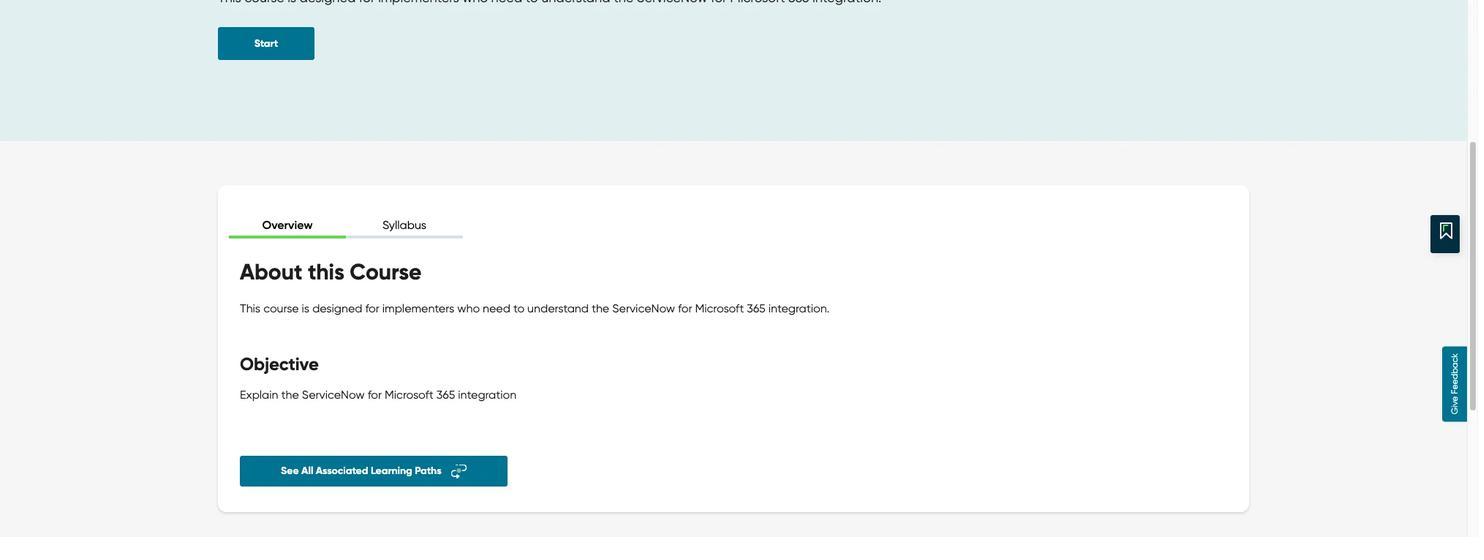 Task type: vqa. For each thing, say whether or not it's contained in the screenshot.
"PATHS"
yes



Task type: describe. For each thing, give the bounding box(es) containing it.
syllabus
[[383, 218, 427, 232]]

this
[[308, 259, 345, 286]]

0 horizontal spatial the
[[281, 388, 299, 401]]

overview button
[[229, 200, 346, 239]]

1 horizontal spatial the
[[592, 302, 610, 316]]

overview link
[[229, 200, 346, 239]]

syllabus link
[[346, 200, 463, 239]]

explain
[[240, 388, 278, 401]]

about
[[240, 259, 303, 286]]

about this course
[[240, 259, 422, 286]]

see all associated learning paths button
[[240, 456, 508, 486]]

0 horizontal spatial microsoft
[[385, 388, 434, 401]]

this
[[240, 302, 261, 316]]

integration.
[[769, 302, 830, 316]]

overview
[[262, 218, 313, 232]]

implementers
[[383, 302, 455, 316]]

who
[[457, 302, 480, 316]]

see
[[281, 464, 299, 477]]

0 vertical spatial microsoft
[[696, 302, 744, 316]]

1 horizontal spatial servicenow
[[613, 302, 676, 316]]



Task type: locate. For each thing, give the bounding box(es) containing it.
integration
[[458, 388, 517, 401]]

0 horizontal spatial servicenow
[[302, 388, 365, 401]]

the right 'understand'
[[592, 302, 610, 316]]

course
[[350, 259, 422, 286]]

microsoft
[[696, 302, 744, 316], [385, 388, 434, 401]]

start link
[[218, 27, 315, 60]]

start button
[[218, 27, 315, 60]]

for
[[365, 302, 380, 316], [678, 302, 693, 316], [368, 388, 382, 401]]

need
[[483, 302, 511, 316]]

the
[[592, 302, 610, 316], [281, 388, 299, 401]]

365
[[747, 302, 766, 316], [437, 388, 455, 401]]

0 horizontal spatial 365
[[437, 388, 455, 401]]

start
[[255, 38, 278, 50]]

is
[[302, 302, 310, 316]]

all
[[302, 464, 313, 477]]

365 left integration
[[437, 388, 455, 401]]

servicenow
[[613, 302, 676, 316], [302, 388, 365, 401]]

understand
[[528, 302, 589, 316]]

the right "explain"
[[281, 388, 299, 401]]

0 vertical spatial servicenow
[[613, 302, 676, 316]]

explain the servicenow for microsoft 365 integration
[[240, 388, 520, 401]]

0 vertical spatial the
[[592, 302, 610, 316]]

1 horizontal spatial 365
[[747, 302, 766, 316]]

learning
[[371, 464, 413, 477]]

to
[[514, 302, 525, 316]]

this course is designed for implementers who need to understand the servicenow for microsoft 365 integration.
[[240, 302, 830, 316]]

see all associated learning paths
[[281, 464, 444, 477]]

1 vertical spatial the
[[281, 388, 299, 401]]

0 vertical spatial 365
[[747, 302, 766, 316]]

objective
[[240, 354, 319, 375]]

1 vertical spatial microsoft
[[385, 388, 434, 401]]

course
[[264, 302, 299, 316]]

syllabus button
[[346, 200, 463, 239]]

365 left integration.
[[747, 302, 766, 316]]

paths
[[415, 464, 442, 477]]

1 vertical spatial servicenow
[[302, 388, 365, 401]]

designed
[[313, 302, 363, 316]]

1 vertical spatial 365
[[437, 388, 455, 401]]

1 horizontal spatial microsoft
[[696, 302, 744, 316]]

associated
[[316, 464, 368, 477]]



